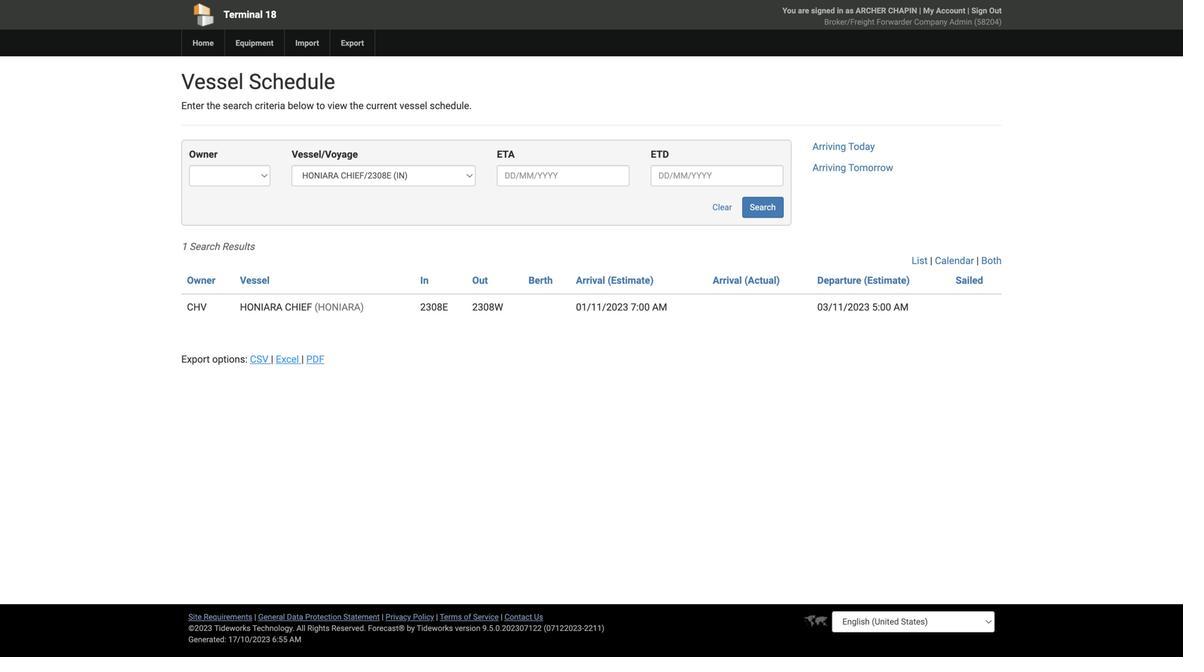 Task type: describe. For each thing, give the bounding box(es) containing it.
1 the from the left
[[207, 100, 220, 112]]

01/11/2023 7:00 am
[[576, 301, 667, 313]]

departure
[[817, 275, 861, 286]]

am for 03/11/2023 5:00 am
[[894, 301, 909, 313]]

excel
[[276, 353, 299, 365]]

am for 01/11/2023 7:00 am
[[652, 301, 667, 313]]

are
[[798, 6, 809, 15]]

etd
[[651, 149, 669, 160]]

| left both link
[[976, 255, 979, 266]]

| up the forecast®
[[382, 612, 384, 621]]

by
[[407, 624, 415, 633]]

arriving today
[[812, 141, 875, 152]]

| right list
[[930, 255, 932, 266]]

csv
[[250, 353, 268, 365]]

ETA text field
[[497, 165, 630, 186]]

vessel for vessel
[[240, 275, 270, 286]]

results
[[222, 241, 255, 252]]

sign out link
[[971, 6, 1002, 15]]

schedule.
[[430, 100, 472, 112]]

site requirements | general data protection statement | privacy policy | terms of service | contact us ©2023 tideworks technology. all rights reserved. forecast® by tideworks version 9.5.0.202307122 (07122023-2211) generated: 17/10/2023 6:55 am
[[188, 612, 604, 644]]

arrival (estimate)
[[576, 275, 654, 286]]

arrival for arrival (actual)
[[713, 275, 742, 286]]

list
[[912, 255, 928, 266]]

export for export options: csv | excel | pdf
[[181, 353, 210, 365]]

01/11/2023
[[576, 301, 628, 313]]

(estimate) for departure (estimate)
[[864, 275, 910, 286]]

in link
[[420, 275, 429, 286]]

terminal 18
[[224, 9, 277, 20]]

arrival for arrival (estimate)
[[576, 275, 605, 286]]

terms of service link
[[440, 612, 499, 621]]

| left my
[[919, 6, 921, 15]]

my account link
[[923, 6, 965, 15]]

contact us link
[[505, 612, 543, 621]]

terms
[[440, 612, 462, 621]]

forwarder
[[877, 17, 912, 26]]

arrival (actual)
[[713, 275, 780, 286]]

arriving tomorrow
[[812, 162, 893, 174]]

list link
[[912, 255, 928, 266]]

enter
[[181, 100, 204, 112]]

chapin
[[888, 6, 917, 15]]

admin
[[949, 17, 972, 26]]

9.5.0.202307122
[[482, 624, 542, 633]]

csv link
[[250, 353, 271, 365]]

(actual)
[[744, 275, 780, 286]]

data
[[287, 612, 303, 621]]

service
[[473, 612, 499, 621]]

search inside 1 search results list | calendar | both
[[189, 241, 220, 252]]

policy
[[413, 612, 434, 621]]

vessel link
[[240, 275, 270, 286]]

all
[[296, 624, 305, 633]]

terminal
[[224, 9, 263, 20]]

17/10/2023
[[228, 635, 270, 644]]

out link
[[472, 275, 488, 286]]

1
[[181, 241, 187, 252]]

calendar link
[[935, 255, 974, 266]]

1 search results list | calendar | both
[[181, 241, 1002, 266]]

export options: csv | excel | pdf
[[181, 353, 324, 365]]

arriving today link
[[812, 141, 875, 152]]

excel link
[[276, 353, 301, 365]]

honiara chief (honiara)
[[240, 301, 364, 313]]

departure (estimate)
[[817, 275, 910, 286]]

options:
[[212, 353, 248, 365]]

berth link
[[528, 275, 553, 286]]

general
[[258, 612, 285, 621]]

owner link
[[187, 275, 215, 286]]

0 vertical spatial owner
[[189, 149, 218, 160]]

to
[[316, 100, 325, 112]]

pdf link
[[306, 353, 324, 365]]

0 horizontal spatial out
[[472, 275, 488, 286]]

search
[[223, 100, 252, 112]]

7:00
[[631, 301, 650, 313]]

search inside button
[[750, 202, 776, 212]]

protection
[[305, 612, 341, 621]]

arriving tomorrow link
[[812, 162, 893, 174]]

both
[[981, 255, 1002, 266]]

import
[[295, 38, 319, 48]]

vessel/voyage
[[292, 149, 358, 160]]

clear
[[712, 202, 732, 212]]

(estimate) for arrival (estimate)
[[608, 275, 654, 286]]

| right csv
[[271, 353, 273, 365]]

schedule
[[249, 69, 335, 94]]

you
[[782, 6, 796, 15]]

search button
[[742, 197, 784, 218]]

6:55
[[272, 635, 287, 644]]

am inside site requirements | general data protection statement | privacy policy | terms of service | contact us ©2023 tideworks technology. all rights reserved. forecast® by tideworks version 9.5.0.202307122 (07122023-2211) generated: 17/10/2023 6:55 am
[[289, 635, 301, 644]]

ETD text field
[[651, 165, 784, 186]]



Task type: vqa. For each thing, say whether or not it's contained in the screenshot.
colombo at the left top of the page
no



Task type: locate. For each thing, give the bounding box(es) containing it.
2308e
[[420, 301, 448, 313]]

2 the from the left
[[350, 100, 364, 112]]

am down all
[[289, 635, 301, 644]]

chief
[[285, 301, 312, 313]]

arrival (actual) link
[[713, 275, 780, 286]]

am right 7:00
[[652, 301, 667, 313]]

2 (estimate) from the left
[[864, 275, 910, 286]]

arriving for arriving today
[[812, 141, 846, 152]]

1 arriving from the top
[[812, 141, 846, 152]]

am right the 5:00
[[894, 301, 909, 313]]

the right view
[[350, 100, 364, 112]]

us
[[534, 612, 543, 621]]

import link
[[284, 30, 330, 56]]

1 horizontal spatial (estimate)
[[864, 275, 910, 286]]

0 horizontal spatial arrival
[[576, 275, 605, 286]]

2 arrival from the left
[[713, 275, 742, 286]]

in
[[420, 275, 429, 286]]

owner down enter
[[189, 149, 218, 160]]

as
[[845, 6, 854, 15]]

vessel
[[400, 100, 427, 112]]

honiara
[[240, 301, 283, 313]]

18
[[265, 9, 277, 20]]

(honiara)
[[315, 301, 364, 313]]

version
[[455, 624, 480, 633]]

you are signed in as archer chapin | my account | sign out broker/freight forwarder company admin (58204)
[[782, 6, 1002, 26]]

departure (estimate) link
[[817, 275, 910, 286]]

0 horizontal spatial am
[[289, 635, 301, 644]]

home link
[[181, 30, 224, 56]]

criteria
[[255, 100, 285, 112]]

in
[[837, 6, 843, 15]]

out inside you are signed in as archer chapin | my account | sign out broker/freight forwarder company admin (58204)
[[989, 6, 1002, 15]]

current
[[366, 100, 397, 112]]

| up '9.5.0.202307122'
[[501, 612, 503, 621]]

arriving for arriving tomorrow
[[812, 162, 846, 174]]

out up the (58204)
[[989, 6, 1002, 15]]

0 horizontal spatial the
[[207, 100, 220, 112]]

tomorrow
[[848, 162, 893, 174]]

owner
[[189, 149, 218, 160], [187, 275, 215, 286]]

below
[[288, 100, 314, 112]]

1 horizontal spatial am
[[652, 301, 667, 313]]

general data protection statement link
[[258, 612, 380, 621]]

1 horizontal spatial export
[[341, 38, 364, 48]]

technology.
[[252, 624, 294, 633]]

archer
[[856, 6, 886, 15]]

5:00
[[872, 301, 891, 313]]

reserved.
[[332, 624, 366, 633]]

privacy policy link
[[386, 612, 434, 621]]

clear button
[[705, 197, 740, 218]]

03/11/2023 5:00 am
[[817, 301, 909, 313]]

1 vertical spatial arriving
[[812, 162, 846, 174]]

tideworks
[[417, 624, 453, 633]]

0 vertical spatial arriving
[[812, 141, 846, 152]]

arriving
[[812, 141, 846, 152], [812, 162, 846, 174]]

company
[[914, 17, 947, 26]]

export down terminal 18 link
[[341, 38, 364, 48]]

today
[[848, 141, 875, 152]]

| up tideworks
[[436, 612, 438, 621]]

0 horizontal spatial export
[[181, 353, 210, 365]]

search right 1
[[189, 241, 220, 252]]

vessel for vessel schedule enter the search criteria below to view the current vessel schedule.
[[181, 69, 244, 94]]

export link
[[330, 30, 375, 56]]

generated:
[[188, 635, 226, 644]]

out up 2308w
[[472, 275, 488, 286]]

chv
[[187, 301, 207, 313]]

sailed link
[[956, 275, 983, 286]]

arrival
[[576, 275, 605, 286], [713, 275, 742, 286]]

2 arriving from the top
[[812, 162, 846, 174]]

rights
[[307, 624, 330, 633]]

arrival (estimate) link
[[576, 275, 654, 286]]

(07122023-
[[544, 624, 584, 633]]

1 vertical spatial owner
[[187, 275, 215, 286]]

| left general
[[254, 612, 256, 621]]

(58204)
[[974, 17, 1002, 26]]

2308w
[[472, 301, 503, 313]]

sailed
[[956, 275, 983, 286]]

privacy
[[386, 612, 411, 621]]

sign
[[971, 6, 987, 15]]

equipment
[[236, 38, 273, 48]]

0 vertical spatial export
[[341, 38, 364, 48]]

owner up the chv
[[187, 275, 215, 286]]

2211)
[[584, 624, 604, 633]]

vessel schedule enter the search criteria below to view the current vessel schedule.
[[181, 69, 472, 112]]

export left the options:
[[181, 353, 210, 365]]

2 horizontal spatial am
[[894, 301, 909, 313]]

statement
[[343, 612, 380, 621]]

(estimate) up the 5:00
[[864, 275, 910, 286]]

forecast®
[[368, 624, 405, 633]]

(estimate) up 01/11/2023 7:00 am
[[608, 275, 654, 286]]

0 horizontal spatial search
[[189, 241, 220, 252]]

1 vertical spatial search
[[189, 241, 220, 252]]

pdf
[[306, 353, 324, 365]]

vessel up the honiara
[[240, 275, 270, 286]]

site
[[188, 612, 202, 621]]

arrival left (actual)
[[713, 275, 742, 286]]

site requirements link
[[188, 612, 252, 621]]

0 vertical spatial search
[[750, 202, 776, 212]]

1 arrival from the left
[[576, 275, 605, 286]]

signed
[[811, 6, 835, 15]]

1 vertical spatial export
[[181, 353, 210, 365]]

arriving down 'arriving today'
[[812, 162, 846, 174]]

vessel up enter
[[181, 69, 244, 94]]

1 vertical spatial out
[[472, 275, 488, 286]]

1 horizontal spatial arrival
[[713, 275, 742, 286]]

the right enter
[[207, 100, 220, 112]]

| left sign
[[967, 6, 969, 15]]

the
[[207, 100, 220, 112], [350, 100, 364, 112]]

1 horizontal spatial search
[[750, 202, 776, 212]]

search right 'clear'
[[750, 202, 776, 212]]

| left pdf link
[[301, 353, 304, 365]]

0 horizontal spatial (estimate)
[[608, 275, 654, 286]]

vessel inside vessel schedule enter the search criteria below to view the current vessel schedule.
[[181, 69, 244, 94]]

©2023 tideworks
[[188, 624, 251, 633]]

calendar
[[935, 255, 974, 266]]

arrival down 1 search results list | calendar | both
[[576, 275, 605, 286]]

vessel
[[181, 69, 244, 94], [240, 275, 270, 286]]

account
[[936, 6, 965, 15]]

my
[[923, 6, 934, 15]]

0 vertical spatial vessel
[[181, 69, 244, 94]]

1 horizontal spatial the
[[350, 100, 364, 112]]

0 vertical spatial out
[[989, 6, 1002, 15]]

1 (estimate) from the left
[[608, 275, 654, 286]]

contact
[[505, 612, 532, 621]]

arriving up arriving tomorrow link
[[812, 141, 846, 152]]

1 vertical spatial vessel
[[240, 275, 270, 286]]

export for export
[[341, 38, 364, 48]]

export inside 'link'
[[341, 38, 364, 48]]

1 horizontal spatial out
[[989, 6, 1002, 15]]

terminal 18 link
[[181, 0, 511, 30]]



